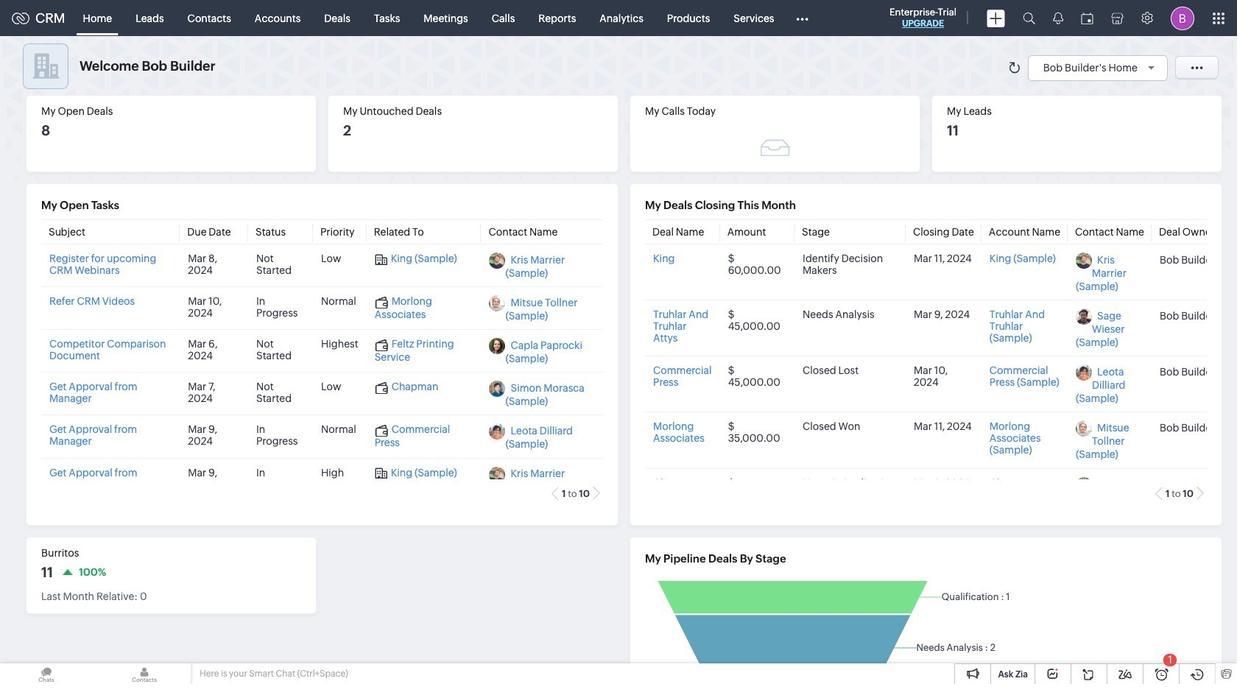 Task type: locate. For each thing, give the bounding box(es) containing it.
signals image
[[1053, 12, 1064, 24]]

search image
[[1023, 12, 1036, 24]]

calendar image
[[1081, 12, 1094, 24]]

Other Modules field
[[786, 6, 818, 30]]

profile image
[[1171, 6, 1195, 30]]

signals element
[[1044, 0, 1072, 36]]



Task type: describe. For each thing, give the bounding box(es) containing it.
create menu element
[[978, 0, 1014, 36]]

search element
[[1014, 0, 1044, 36]]

chats image
[[0, 664, 93, 684]]

contacts image
[[98, 664, 191, 684]]

profile element
[[1162, 0, 1204, 36]]

create menu image
[[987, 9, 1005, 27]]

logo image
[[12, 12, 29, 24]]



Task type: vqa. For each thing, say whether or not it's contained in the screenshot.
tyler black
no



